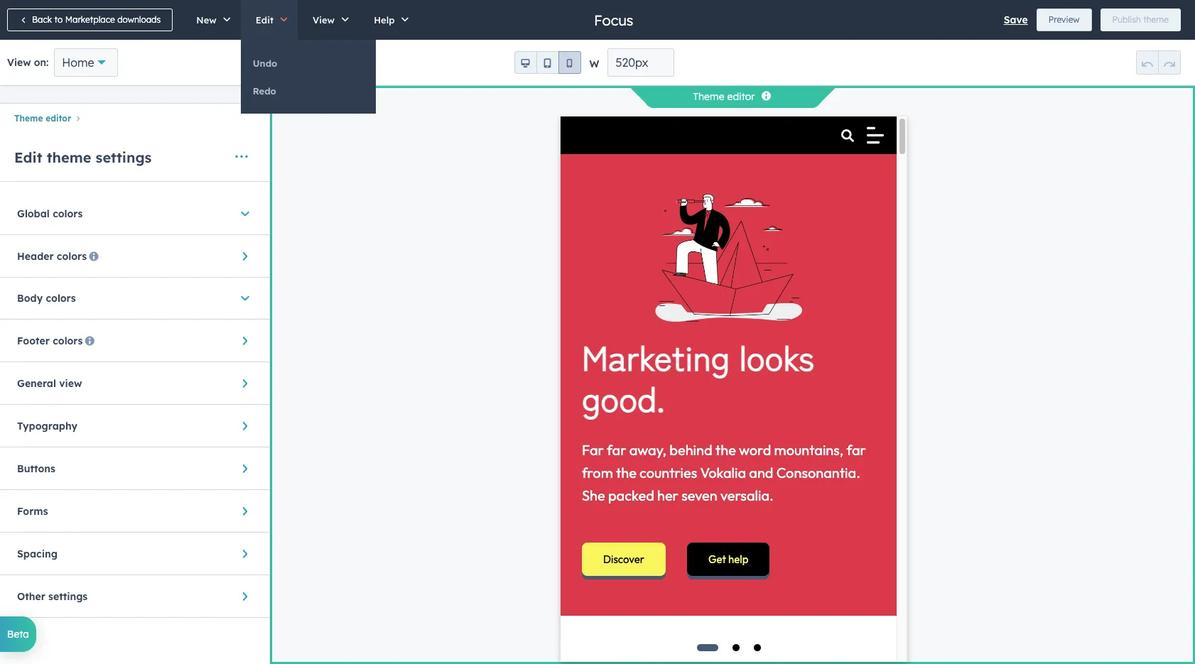 Task type: locate. For each thing, give the bounding box(es) containing it.
edit down theme editor button
[[14, 148, 42, 166]]

edit
[[256, 14, 274, 26], [14, 148, 42, 166]]

preview
[[1049, 14, 1080, 25]]

theme down theme editor button
[[47, 148, 91, 166]]

1 horizontal spatial editor
[[728, 90, 755, 103]]

theme editor
[[693, 90, 755, 103], [14, 113, 71, 124]]

1 vertical spatial theme
[[14, 113, 43, 124]]

new
[[196, 14, 217, 26]]

1 vertical spatial settings
[[48, 591, 88, 603]]

spacing
[[17, 548, 58, 561]]

1 horizontal spatial theme
[[693, 90, 725, 103]]

header colors
[[17, 250, 87, 263]]

0 vertical spatial view
[[313, 14, 335, 26]]

redo button
[[241, 77, 376, 105]]

1 vertical spatial view
[[7, 56, 31, 69]]

view
[[313, 14, 335, 26], [7, 56, 31, 69]]

theme editor button
[[14, 113, 71, 124]]

colors right footer
[[53, 335, 83, 348]]

1 vertical spatial theme editor
[[14, 113, 71, 124]]

0 horizontal spatial editor
[[46, 113, 71, 124]]

colors
[[53, 208, 83, 221], [57, 250, 87, 263], [46, 292, 76, 305], [53, 335, 83, 348]]

help button
[[359, 0, 419, 40]]

settings
[[96, 148, 152, 166], [48, 591, 88, 603]]

3 caret image from the top
[[238, 551, 252, 559]]

publish
[[1113, 14, 1142, 25]]

4 caret image from the top
[[238, 593, 252, 602]]

colors for global colors
[[53, 208, 83, 221]]

1 vertical spatial theme
[[47, 148, 91, 166]]

view for view
[[313, 14, 335, 26]]

caret image for general view
[[238, 380, 252, 388]]

colors right header
[[57, 250, 87, 263]]

header
[[17, 250, 54, 263]]

1 caret image from the top
[[238, 337, 252, 346]]

edit inside button
[[256, 14, 274, 26]]

footer colors
[[17, 335, 83, 348]]

1 horizontal spatial edit
[[256, 14, 274, 26]]

0 vertical spatial theme
[[1144, 14, 1169, 25]]

home button
[[54, 48, 118, 77]]

editor
[[728, 90, 755, 103], [46, 113, 71, 124]]

2 caret image from the top
[[238, 380, 252, 388]]

0 horizontal spatial theme
[[14, 113, 43, 124]]

global
[[17, 208, 50, 221]]

0 horizontal spatial theme editor
[[14, 113, 71, 124]]

view left on:
[[7, 56, 31, 69]]

theme for edit
[[47, 148, 91, 166]]

1 vertical spatial edit
[[14, 148, 42, 166]]

editor inside navigation
[[46, 113, 71, 124]]

theme inside publish theme 'button'
[[1144, 14, 1169, 25]]

group left w
[[514, 51, 581, 74]]

caret image inside the global colors dropdown button
[[241, 207, 250, 221]]

0 vertical spatial settings
[[96, 148, 152, 166]]

edit for edit theme settings
[[14, 148, 42, 166]]

1 horizontal spatial settings
[[96, 148, 152, 166]]

0 horizontal spatial view
[[7, 56, 31, 69]]

1 vertical spatial editor
[[46, 113, 71, 124]]

to
[[54, 14, 63, 25]]

0 horizontal spatial edit
[[14, 148, 42, 166]]

theme
[[693, 90, 725, 103], [14, 113, 43, 124]]

1 horizontal spatial theme editor
[[693, 90, 755, 103]]

colors right body
[[46, 292, 76, 305]]

edit up undo
[[256, 14, 274, 26]]

caret image for forms
[[238, 508, 252, 516]]

caret image for global colors
[[241, 207, 250, 221]]

other
[[17, 591, 45, 603]]

W text field
[[608, 48, 674, 77]]

group
[[1137, 50, 1182, 75], [514, 51, 581, 74]]

view button
[[298, 0, 359, 40]]

settings right 'other'
[[48, 591, 88, 603]]

theme inside navigation
[[14, 113, 43, 124]]

group down publish theme 'button'
[[1137, 50, 1182, 75]]

theme editor inside navigation
[[14, 113, 71, 124]]

colors right global
[[53, 208, 83, 221]]

typography
[[17, 420, 78, 433]]

caret image
[[241, 207, 250, 221], [238, 253, 252, 261], [241, 292, 250, 306], [238, 423, 252, 431], [238, 465, 252, 474], [238, 508, 252, 516]]

body colors
[[17, 292, 76, 305]]

body colors button
[[17, 278, 252, 319]]

1 horizontal spatial view
[[313, 14, 335, 26]]

0 horizontal spatial settings
[[48, 591, 88, 603]]

save button
[[1004, 11, 1029, 28]]

0 vertical spatial theme editor
[[693, 90, 755, 103]]

1 horizontal spatial theme
[[1144, 14, 1169, 25]]

0 vertical spatial edit
[[256, 14, 274, 26]]

view
[[59, 377, 82, 390]]

view up undo 'button'
[[313, 14, 335, 26]]

beta button
[[0, 617, 36, 653]]

view inside button
[[313, 14, 335, 26]]

undo button
[[241, 50, 376, 77]]

back to marketplace downloads
[[32, 14, 161, 25]]

theme
[[1144, 14, 1169, 25], [47, 148, 91, 166]]

new button
[[182, 0, 241, 40]]

caret image inside body colors dropdown button
[[241, 292, 250, 306]]

caret image
[[238, 337, 252, 346], [238, 380, 252, 388], [238, 551, 252, 559], [238, 593, 252, 602]]

theme right publish
[[1144, 14, 1169, 25]]

settings down theme editor navigation
[[96, 148, 152, 166]]

0 horizontal spatial theme
[[47, 148, 91, 166]]

global colors button
[[17, 194, 252, 235]]



Task type: vqa. For each thing, say whether or not it's contained in the screenshot.
bottommost Edit
yes



Task type: describe. For each thing, give the bounding box(es) containing it.
caret image for typography
[[238, 423, 252, 431]]

preview button
[[1037, 9, 1092, 31]]

theme editor navigation
[[0, 109, 269, 127]]

save
[[1004, 14, 1029, 26]]

caret image for spacing
[[238, 551, 252, 559]]

edit for edit
[[256, 14, 274, 26]]

back
[[32, 14, 52, 25]]

focus
[[594, 11, 634, 29]]

colors for header colors
[[57, 250, 87, 263]]

help
[[374, 14, 395, 26]]

caret image for body colors
[[241, 292, 250, 306]]

0 vertical spatial editor
[[728, 90, 755, 103]]

global colors
[[17, 208, 83, 221]]

buttons
[[17, 463, 55, 475]]

caret image for buttons
[[238, 465, 252, 474]]

1 horizontal spatial group
[[1137, 50, 1182, 75]]

edit theme settings
[[14, 148, 152, 166]]

view on:
[[7, 56, 49, 69]]

back to marketplace downloads button
[[7, 9, 173, 31]]

other settings
[[17, 591, 88, 603]]

caret image for other settings
[[238, 593, 252, 602]]

publish theme
[[1113, 14, 1169, 25]]

edit button
[[241, 0, 298, 40]]

publish theme button
[[1101, 9, 1182, 31]]

general
[[17, 377, 56, 390]]

view for view on:
[[7, 56, 31, 69]]

marketplace
[[65, 14, 115, 25]]

colors for body colors
[[46, 292, 76, 305]]

body
[[17, 292, 43, 305]]

beta
[[7, 628, 29, 641]]

footer
[[17, 335, 50, 348]]

general view
[[17, 377, 82, 390]]

undo
[[253, 58, 277, 69]]

theme for publish
[[1144, 14, 1169, 25]]

downloads
[[117, 14, 161, 25]]

on:
[[34, 56, 49, 69]]

w
[[590, 58, 600, 70]]

0 vertical spatial theme
[[693, 90, 725, 103]]

colors for footer colors
[[53, 335, 83, 348]]

0 horizontal spatial group
[[514, 51, 581, 74]]

home
[[62, 55, 94, 70]]

redo
[[253, 85, 276, 97]]

forms
[[17, 505, 48, 518]]



